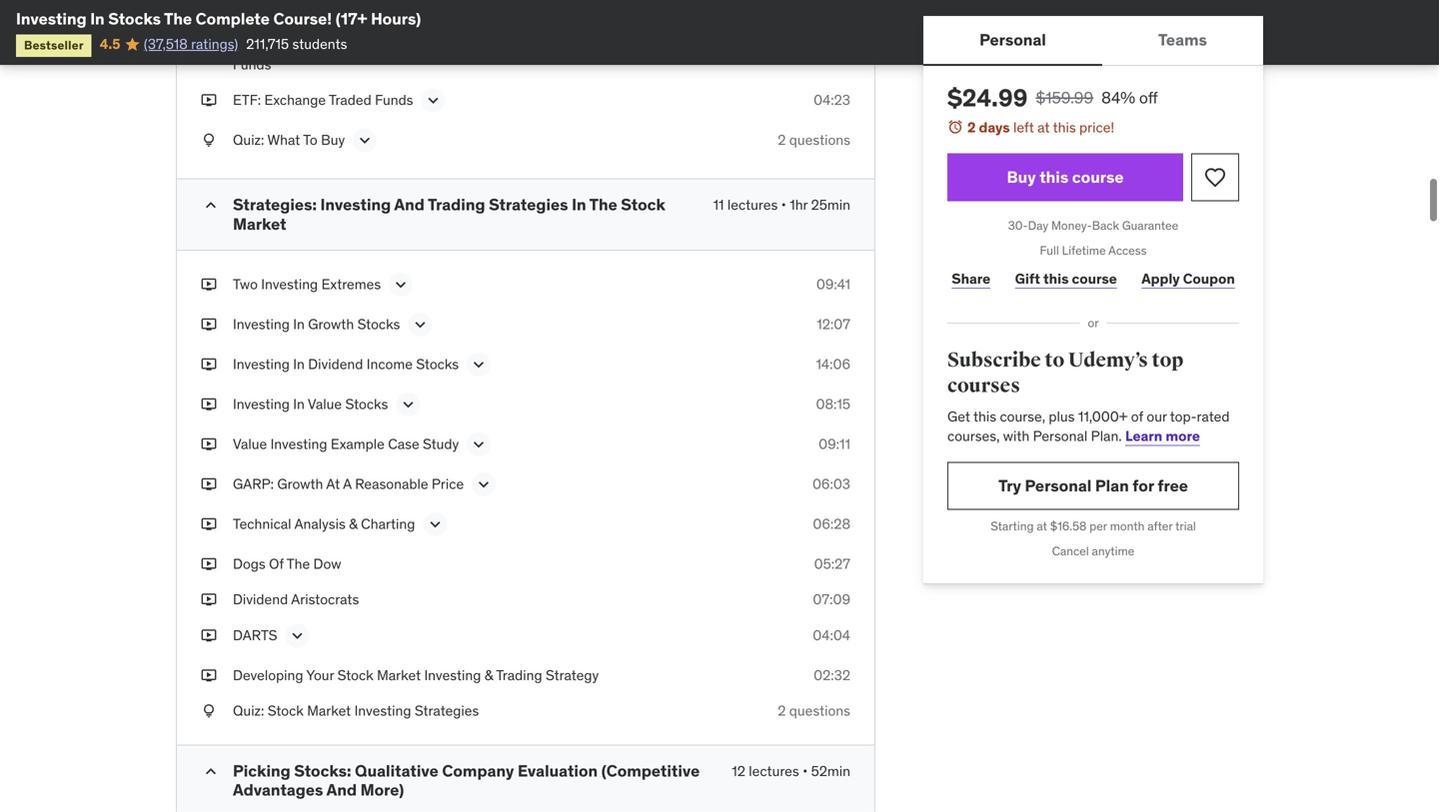 Task type: vqa. For each thing, say whether or not it's contained in the screenshot.
1hr
yes



Task type: locate. For each thing, give the bounding box(es) containing it.
1 vertical spatial at
[[1037, 519, 1048, 534]]

funds right traded on the top of page
[[375, 91, 413, 109]]

market down your in the bottom of the page
[[307, 702, 351, 720]]

2 vertical spatial the
[[287, 555, 310, 573]]

1 vertical spatial course
[[1072, 270, 1117, 288]]

trial
[[1176, 519, 1196, 534]]

this up courses,
[[974, 408, 997, 426]]

small image
[[201, 196, 221, 216]]

this right gift
[[1044, 270, 1069, 288]]

show lecture description image for investing in growth stocks
[[410, 315, 430, 335]]

dividend down the investing in growth stocks
[[308, 355, 363, 373]]

buy right to
[[321, 131, 345, 149]]

0 horizontal spatial value
[[233, 435, 267, 453]]

courses,
[[948, 427, 1000, 445]]

or
[[1088, 316, 1099, 331]]

0 vertical spatial and
[[394, 195, 425, 215]]

0 vertical spatial strategies
[[489, 195, 568, 215]]

course inside gift this course link
[[1072, 270, 1117, 288]]

12:07
[[817, 316, 851, 334]]

0 horizontal spatial market
[[233, 214, 286, 234]]

1 vertical spatial market
[[377, 667, 421, 685]]

and inside strategies: investing and trading strategies in the stock market
[[394, 195, 425, 215]]

quiz: stock market investing strategies
[[233, 702, 479, 720]]

personal down plus
[[1033, 427, 1088, 445]]

2 questions down 04:23
[[778, 131, 851, 149]]

aristocrats
[[291, 591, 359, 609]]

show lecture description image
[[410, 315, 430, 335], [469, 355, 489, 375], [469, 435, 489, 455], [425, 515, 445, 535]]

12 lectures • 52min
[[732, 763, 851, 781]]

1 2 questions from the top
[[778, 131, 851, 149]]

& right the analysis
[[349, 515, 358, 533]]

1 vertical spatial and
[[327, 780, 357, 801]]

1 horizontal spatial the
[[287, 555, 310, 573]]

evaluation
[[518, 761, 598, 782]]

0 vertical spatial questions
[[790, 131, 851, 149]]

show lecture description image down price
[[425, 515, 445, 535]]

1 vertical spatial strategies
[[415, 702, 479, 720]]

investing down 'two' on the left
[[233, 316, 290, 334]]

this for gift
[[1044, 270, 1069, 288]]

2 xsmall image from the top
[[201, 355, 217, 375]]

investing up the bestseller
[[16, 8, 87, 29]]

& left strategy at the left of page
[[485, 667, 493, 685]]

0 vertical spatial 2 questions
[[778, 131, 851, 149]]

learn more
[[1126, 427, 1200, 445]]

more
[[1166, 427, 1200, 445]]

1 vertical spatial trading
[[496, 667, 542, 685]]

1 horizontal spatial market
[[307, 702, 351, 720]]

course down lifetime
[[1072, 270, 1117, 288]]

2 2 questions from the top
[[778, 702, 851, 720]]

2 xsmall image from the top
[[201, 36, 217, 55]]

0 vertical spatial funds
[[413, 36, 451, 54]]

2 for 6th xsmall image from the bottom of the page
[[778, 131, 786, 149]]

quiz: for quiz: stock market investing strategies
[[233, 702, 264, 720]]

1 horizontal spatial buy
[[1007, 167, 1036, 187]]

0 vertical spatial buy
[[321, 131, 345, 149]]

$159.99
[[1036, 87, 1094, 108]]

2 up 11 lectures • 1hr 25min
[[778, 131, 786, 149]]

• left 1hr at the top of the page
[[781, 196, 787, 214]]

1 vertical spatial buy
[[1007, 167, 1036, 187]]

the inside strategies: investing and trading strategies in the stock market
[[589, 195, 618, 215]]

show lecture description image up income
[[410, 315, 430, 335]]

after
[[1148, 519, 1173, 534]]

0 horizontal spatial •
[[781, 196, 787, 214]]

show lecture description image right price
[[474, 475, 494, 495]]

investing up company
[[424, 667, 481, 685]]

example
[[331, 435, 385, 453]]

growth up investing in dividend income stocks
[[308, 316, 354, 334]]

per
[[1090, 519, 1107, 534]]

this down $159.99
[[1053, 118, 1076, 136]]

1 horizontal spatial dividend
[[308, 355, 363, 373]]

0 horizontal spatial trading
[[428, 195, 485, 215]]

stock left 11
[[621, 195, 666, 215]]

2 questions for 6th xsmall image from the bottom of the page
[[778, 131, 851, 149]]

plan
[[1096, 476, 1129, 496]]

0 vertical spatial quiz:
[[233, 131, 264, 149]]

investing up extremes
[[320, 195, 391, 215]]

at left $16.58
[[1037, 519, 1048, 534]]

lectures for strategies: investing and trading strategies in the stock market
[[728, 196, 778, 214]]

investing in dividend income stocks
[[233, 355, 459, 373]]

11,000+
[[1079, 408, 1128, 426]]

course for buy this course
[[1072, 167, 1124, 187]]

strategies: investing and trading strategies in the stock market
[[233, 195, 666, 234]]

advantages
[[233, 780, 323, 801]]

udemy's
[[1069, 348, 1148, 373]]

show lecture description image down dividend aristocrats
[[287, 626, 307, 646]]

211,715
[[246, 35, 289, 53]]

alarm image
[[948, 119, 964, 135]]

buy up "30-"
[[1007, 167, 1036, 187]]

3 xsmall image from the top
[[201, 435, 217, 455]]

apply
[[1142, 270, 1180, 288]]

1 vertical spatial •
[[803, 763, 808, 781]]

ratings)
[[191, 35, 238, 53]]

lectures right 12
[[749, 763, 799, 781]]

2 up 12 lectures • 52min
[[778, 702, 786, 720]]

0 horizontal spatial strategies
[[415, 702, 479, 720]]

funds
[[413, 36, 451, 54], [233, 56, 271, 74], [375, 91, 413, 109]]

stocks
[[108, 8, 161, 29], [357, 316, 400, 334], [416, 355, 459, 373], [345, 395, 388, 413]]

investing down investing in value stocks
[[270, 435, 327, 453]]

&
[[349, 515, 358, 533], [485, 667, 493, 685]]

questions down 02:32
[[790, 702, 851, 720]]

traded
[[329, 91, 372, 109]]

2 quiz: from the top
[[233, 702, 264, 720]]

1 xsmall image from the top
[[201, 0, 217, 15]]

stock down developing
[[268, 702, 304, 720]]

0 vertical spatial •
[[781, 196, 787, 214]]

0 vertical spatial growth
[[308, 316, 354, 334]]

1 vertical spatial stock
[[338, 667, 374, 685]]

dogs
[[233, 555, 266, 573]]

4 xsmall image from the top
[[201, 131, 217, 150]]

personal up $16.58
[[1025, 476, 1092, 496]]

this inside button
[[1040, 167, 1069, 187]]

4 xsmall image from the top
[[201, 475, 217, 495]]

value down investing in dividend income stocks
[[308, 395, 342, 413]]

two investing extremes
[[233, 276, 381, 294]]

1 horizontal spatial value
[[308, 395, 342, 413]]

this
[[1053, 118, 1076, 136], [1040, 167, 1069, 187], [1044, 270, 1069, 288], [974, 408, 997, 426]]

0 horizontal spatial and
[[327, 780, 357, 801]]

your
[[306, 667, 334, 685]]

0 vertical spatial course
[[1072, 167, 1124, 187]]

1 vertical spatial dividend
[[233, 591, 288, 609]]

study
[[423, 435, 459, 453]]

• for strategies: investing and trading strategies in the stock market
[[781, 196, 787, 214]]

this up day
[[1040, 167, 1069, 187]]

0 vertical spatial the
[[164, 8, 192, 29]]

demo
[[518, 36, 556, 54]]

stock right your in the bottom of the page
[[338, 667, 374, 685]]

at
[[326, 475, 340, 493]]

stocks up income
[[357, 316, 400, 334]]

$24.99 $159.99 84% off
[[948, 83, 1158, 113]]

2 vertical spatial market
[[307, 702, 351, 720]]

strategies inside strategies: investing and trading strategies in the stock market
[[489, 195, 568, 215]]

show lecture description image for darts
[[287, 626, 307, 646]]

1 quiz: from the top
[[233, 131, 264, 149]]

2 course from the top
[[1072, 270, 1117, 288]]

0 horizontal spatial buy
[[321, 131, 345, 149]]

etf: exchange traded funds
[[233, 91, 413, 109]]

06:28
[[813, 515, 851, 533]]

• left 52min
[[803, 763, 808, 781]]

in inside strategies: investing and trading strategies in the stock market
[[572, 195, 586, 215]]

full
[[1040, 243, 1059, 258]]

xsmall image
[[201, 0, 217, 15], [201, 36, 217, 55], [201, 91, 217, 110], [201, 131, 217, 150], [201, 275, 217, 295], [201, 395, 217, 415], [201, 555, 217, 575], [201, 626, 217, 646], [201, 702, 217, 721]]

xsmall image for value investing example case study
[[201, 435, 217, 455]]

0 horizontal spatial dividend
[[233, 591, 288, 609]]

1 horizontal spatial &
[[485, 667, 493, 685]]

quiz: down developing
[[233, 702, 264, 720]]

2 right alarm image
[[968, 118, 976, 136]]

1 vertical spatial lectures
[[749, 763, 799, 781]]

questions down 04:23
[[790, 131, 851, 149]]

exchange
[[264, 91, 326, 109]]

(37,518
[[144, 35, 188, 53]]

2 questions from the top
[[790, 702, 851, 720]]

show lecture description image for investing in value stocks
[[398, 395, 418, 415]]

show lecture description image right study
[[469, 435, 489, 455]]

show lecture description image right income
[[469, 355, 489, 375]]

real
[[591, 36, 619, 54]]

2 vertical spatial stock
[[268, 702, 304, 720]]

xsmall image
[[201, 315, 217, 335], [201, 355, 217, 375], [201, 435, 217, 455], [201, 475, 217, 495], [201, 515, 217, 535], [201, 591, 217, 610], [201, 666, 217, 686]]

income
[[367, 355, 413, 373]]

trading inside strategies: investing and trading strategies in the stock market
[[428, 195, 485, 215]]

funds right mutual
[[413, 36, 451, 54]]

at right left
[[1038, 118, 1050, 136]]

bestseller
[[24, 37, 84, 53]]

1 horizontal spatial •
[[803, 763, 808, 781]]

investing down developing your stock market investing & trading strategy
[[354, 702, 411, 720]]

1 vertical spatial personal
[[1033, 427, 1088, 445]]

tab list containing personal
[[924, 16, 1264, 66]]

compare
[[266, 36, 323, 54]]

at
[[1038, 118, 1050, 136], [1037, 519, 1048, 534]]

0 vertical spatial stock
[[621, 195, 666, 215]]

2 horizontal spatial the
[[589, 195, 618, 215]]

1 xsmall image from the top
[[201, 315, 217, 335]]

9 xsmall image from the top
[[201, 702, 217, 721]]

02:32
[[814, 667, 851, 685]]

0 vertical spatial personal
[[980, 29, 1047, 50]]

personal
[[980, 29, 1047, 50], [1033, 427, 1088, 445], [1025, 476, 1092, 496]]

show lecture description image for etf: exchange traded funds
[[423, 91, 443, 111]]

show lecture description image
[[423, 91, 443, 111], [355, 131, 375, 151], [391, 275, 411, 295], [398, 395, 418, 415], [474, 475, 494, 495], [287, 626, 307, 646]]

strategies for trading
[[489, 195, 568, 215]]

starting at $16.58 per month after trial cancel anytime
[[991, 519, 1196, 559]]

personal button
[[924, 16, 1103, 64]]

lectures right 11
[[728, 196, 778, 214]]

(17+
[[336, 8, 367, 29]]

show lecture description image right extremes
[[391, 275, 411, 295]]

let's
[[233, 36, 263, 54]]

0 horizontal spatial &
[[349, 515, 358, 533]]

developing your stock market investing & trading strategy
[[233, 667, 599, 685]]

show lecture description image for quiz: what to buy
[[355, 131, 375, 151]]

show lecture description image up case
[[398, 395, 418, 415]]

0 vertical spatial market
[[233, 214, 286, 234]]

try personal plan for free link
[[948, 462, 1240, 510]]

1 horizontal spatial and
[[394, 195, 425, 215]]

1 vertical spatial the
[[589, 195, 618, 215]]

strategies for investing
[[415, 702, 479, 720]]

1 vertical spatial &
[[485, 667, 493, 685]]

09:11
[[819, 435, 851, 453]]

1 vertical spatial 2 questions
[[778, 702, 851, 720]]

course inside buy this course button
[[1072, 167, 1124, 187]]

value up garp: on the bottom of page
[[233, 435, 267, 453]]

52min
[[811, 763, 851, 781]]

expenses
[[454, 36, 515, 54]]

xsmall image for garp: growth at a reasonable price
[[201, 475, 217, 495]]

2 questions down 02:32
[[778, 702, 851, 720]]

show lecture description image down traded on the top of page
[[355, 131, 375, 151]]

0 vertical spatial lectures
[[728, 196, 778, 214]]

and inside picking stocks: qualitative company evaluation (competitive advantages and more)
[[327, 780, 357, 801]]

trading
[[428, 195, 485, 215], [496, 667, 542, 685]]

1 vertical spatial questions
[[790, 702, 851, 720]]

0 horizontal spatial stock
[[268, 702, 304, 720]]

picking stocks: qualitative company evaluation (competitive advantages and more)
[[233, 761, 700, 801]]

tab list
[[924, 16, 1264, 66]]

show lecture description image for garp: growth at a reasonable price
[[474, 475, 494, 495]]

growth left at on the left bottom
[[277, 475, 323, 493]]

investing up investing in value stocks
[[233, 355, 290, 373]]

this inside get this course, plus 11,000+ of our top-rated courses, with personal plan.
[[974, 408, 997, 426]]

8 xsmall image from the top
[[201, 626, 217, 646]]

0 vertical spatial trading
[[428, 195, 485, 215]]

5 xsmall image from the top
[[201, 515, 217, 535]]

access
[[1109, 243, 1147, 258]]

funds down the let's
[[233, 56, 271, 74]]

buy
[[321, 131, 345, 149], [1007, 167, 1036, 187]]

technical
[[233, 515, 291, 533]]

complete
[[196, 8, 270, 29]]

2 horizontal spatial stock
[[621, 195, 666, 215]]

market up quiz: stock market investing strategies
[[377, 667, 421, 685]]

questions
[[790, 131, 851, 149], [790, 702, 851, 720]]

show lecture description image down the let's compare some mutual funds expenses demo with real funds
[[423, 91, 443, 111]]

buy inside button
[[1007, 167, 1036, 187]]

investing
[[16, 8, 87, 29], [320, 195, 391, 215], [261, 276, 318, 294], [233, 316, 290, 334], [233, 355, 290, 373], [233, 395, 290, 413], [270, 435, 327, 453], [424, 667, 481, 685], [354, 702, 411, 720]]

market inside strategies: investing and trading strategies in the stock market
[[233, 214, 286, 234]]

market right small image
[[233, 214, 286, 234]]

xsmall image for technical analysis & charting
[[201, 515, 217, 535]]

1 course from the top
[[1072, 167, 1124, 187]]

charting
[[361, 515, 415, 533]]

dividend up the darts
[[233, 591, 288, 609]]

1 horizontal spatial strategies
[[489, 195, 568, 215]]

1 vertical spatial quiz:
[[233, 702, 264, 720]]

quiz: left what
[[233, 131, 264, 149]]

2 horizontal spatial market
[[377, 667, 421, 685]]

04:04
[[813, 627, 851, 645]]

0 vertical spatial at
[[1038, 118, 1050, 136]]

7 xsmall image from the top
[[201, 666, 217, 686]]

personal up the "$24.99" at the right top of page
[[980, 29, 1047, 50]]

learn more link
[[1126, 427, 1200, 445]]

this for get
[[974, 408, 997, 426]]

dividend
[[308, 355, 363, 373], [233, 591, 288, 609]]

course up back
[[1072, 167, 1124, 187]]



Task type: describe. For each thing, give the bounding box(es) containing it.
14:06
[[816, 355, 851, 373]]

$16.58
[[1050, 519, 1087, 534]]

subscribe
[[948, 348, 1041, 373]]

month
[[1110, 519, 1145, 534]]

analysis
[[294, 515, 346, 533]]

12
[[732, 763, 746, 781]]

show lecture description image for two investing extremes
[[391, 275, 411, 295]]

personal inside button
[[980, 29, 1047, 50]]

teams button
[[1103, 16, 1264, 64]]

qualitative
[[355, 761, 439, 782]]

get this course, plus 11,000+ of our top-rated courses, with personal plan.
[[948, 408, 1230, 445]]

buy this course
[[1007, 167, 1124, 187]]

left
[[1014, 118, 1034, 136]]

7 xsmall image from the top
[[201, 555, 217, 575]]

garp:
[[233, 475, 274, 493]]

buy this course button
[[948, 154, 1184, 202]]

gift this course link
[[1011, 259, 1122, 299]]

stocks up the 4.5
[[108, 8, 161, 29]]

0 vertical spatial value
[[308, 395, 342, 413]]

days
[[979, 118, 1010, 136]]

try personal plan for free
[[999, 476, 1189, 496]]

plus
[[1049, 408, 1075, 426]]

value investing example case study
[[233, 435, 459, 453]]

off
[[1140, 87, 1158, 108]]

developing
[[233, 667, 303, 685]]

investing inside strategies: investing and trading strategies in the stock market
[[320, 195, 391, 215]]

free
[[1158, 476, 1189, 496]]

1 horizontal spatial stock
[[338, 667, 374, 685]]

2 for 1st xsmall image from the bottom
[[778, 702, 786, 720]]

coupon
[[1183, 270, 1235, 288]]

students
[[292, 35, 347, 53]]

investing right 'two' on the left
[[261, 276, 318, 294]]

11 lectures • 1hr 25min
[[713, 196, 851, 214]]

0 vertical spatial &
[[349, 515, 358, 533]]

try
[[999, 476, 1022, 496]]

reasonable
[[355, 475, 428, 493]]

0 horizontal spatial the
[[164, 8, 192, 29]]

wishlist image
[[1204, 166, 1228, 190]]

get
[[948, 408, 971, 426]]

strategies:
[[233, 195, 317, 215]]

for
[[1133, 476, 1154, 496]]

to
[[303, 131, 318, 149]]

course for gift this course
[[1072, 270, 1117, 288]]

1 horizontal spatial trading
[[496, 667, 542, 685]]

6 xsmall image from the top
[[201, 395, 217, 415]]

5 xsmall image from the top
[[201, 275, 217, 295]]

stocks right income
[[416, 355, 459, 373]]

xsmall image for investing in growth stocks
[[201, 315, 217, 335]]

6 xsmall image from the top
[[201, 591, 217, 610]]

small image
[[201, 762, 221, 782]]

investing in stocks the complete course! (17+ hours)
[[16, 8, 421, 29]]

1 vertical spatial funds
[[233, 56, 271, 74]]

picking
[[233, 761, 291, 782]]

1hr
[[790, 196, 808, 214]]

• for picking stocks: qualitative company evaluation (competitive advantages and more)
[[803, 763, 808, 781]]

to
[[1045, 348, 1065, 373]]

stock inside strategies: investing and trading strategies in the stock market
[[621, 195, 666, 215]]

show lecture description image for investing in dividend income stocks
[[469, 355, 489, 375]]

show lecture description image for technical analysis & charting
[[425, 515, 445, 535]]

cancel
[[1052, 544, 1089, 559]]

anytime
[[1092, 544, 1135, 559]]

stocks:
[[294, 761, 351, 782]]

gift
[[1015, 270, 1041, 288]]

our
[[1147, 408, 1167, 426]]

subscribe to udemy's top courses
[[948, 348, 1184, 399]]

30-day money-back guarantee full lifetime access
[[1008, 218, 1179, 258]]

day
[[1028, 218, 1049, 234]]

darts
[[233, 627, 277, 645]]

at inside "starting at $16.58 per month after trial cancel anytime"
[[1037, 519, 1048, 534]]

share button
[[948, 259, 995, 299]]

dogs of the dow
[[233, 555, 341, 573]]

quiz: for quiz: what to buy
[[233, 131, 264, 149]]

stocks up example at left
[[345, 395, 388, 413]]

2 vertical spatial funds
[[375, 91, 413, 109]]

1 vertical spatial value
[[233, 435, 267, 453]]

3 xsmall image from the top
[[201, 91, 217, 110]]

course,
[[1000, 408, 1046, 426]]

1 questions from the top
[[790, 131, 851, 149]]

84%
[[1102, 87, 1136, 108]]

lectures for picking stocks: qualitative company evaluation (competitive advantages and more)
[[749, 763, 799, 781]]

two
[[233, 276, 258, 294]]

of
[[1131, 408, 1144, 426]]

in for investing in dividend income stocks
[[293, 355, 305, 373]]

25min
[[811, 196, 851, 214]]

2 vertical spatial personal
[[1025, 476, 1092, 496]]

teams
[[1159, 29, 1208, 50]]

2 days left at this price!
[[968, 118, 1115, 136]]

top-
[[1170, 408, 1197, 426]]

dividend aristocrats
[[233, 591, 359, 609]]

this for buy
[[1040, 167, 1069, 187]]

share
[[952, 270, 991, 288]]

learn
[[1126, 427, 1163, 445]]

lifetime
[[1062, 243, 1106, 258]]

top
[[1152, 348, 1184, 373]]

08:15
[[816, 395, 851, 413]]

investing up garp: on the bottom of page
[[233, 395, 290, 413]]

xsmall image for investing in dividend income stocks
[[201, 355, 217, 375]]

price
[[432, 475, 464, 493]]

with
[[1003, 427, 1030, 445]]

mutual
[[366, 36, 409, 54]]

personal inside get this course, plus 11,000+ of our top-rated courses, with personal plan.
[[1033, 427, 1088, 445]]

case
[[388, 435, 420, 453]]

211,715 students
[[246, 35, 347, 53]]

1 vertical spatial growth
[[277, 475, 323, 493]]

0 vertical spatial dividend
[[308, 355, 363, 373]]

2 questions for 1st xsmall image from the bottom
[[778, 702, 851, 720]]

starting
[[991, 519, 1034, 534]]

quiz: what to buy
[[233, 131, 345, 149]]

in for investing in growth stocks
[[293, 316, 305, 334]]

rated
[[1197, 408, 1230, 426]]

garp: growth at a reasonable price
[[233, 475, 464, 493]]

show lecture description image for value investing example case study
[[469, 435, 489, 455]]

a
[[343, 475, 352, 493]]

$24.99
[[948, 83, 1028, 113]]

plan.
[[1091, 427, 1122, 445]]

05:27
[[814, 555, 851, 573]]

(competitive
[[602, 761, 700, 782]]

money-
[[1052, 218, 1092, 234]]

07:09
[[813, 591, 851, 609]]

in for investing in value stocks
[[293, 395, 305, 413]]



